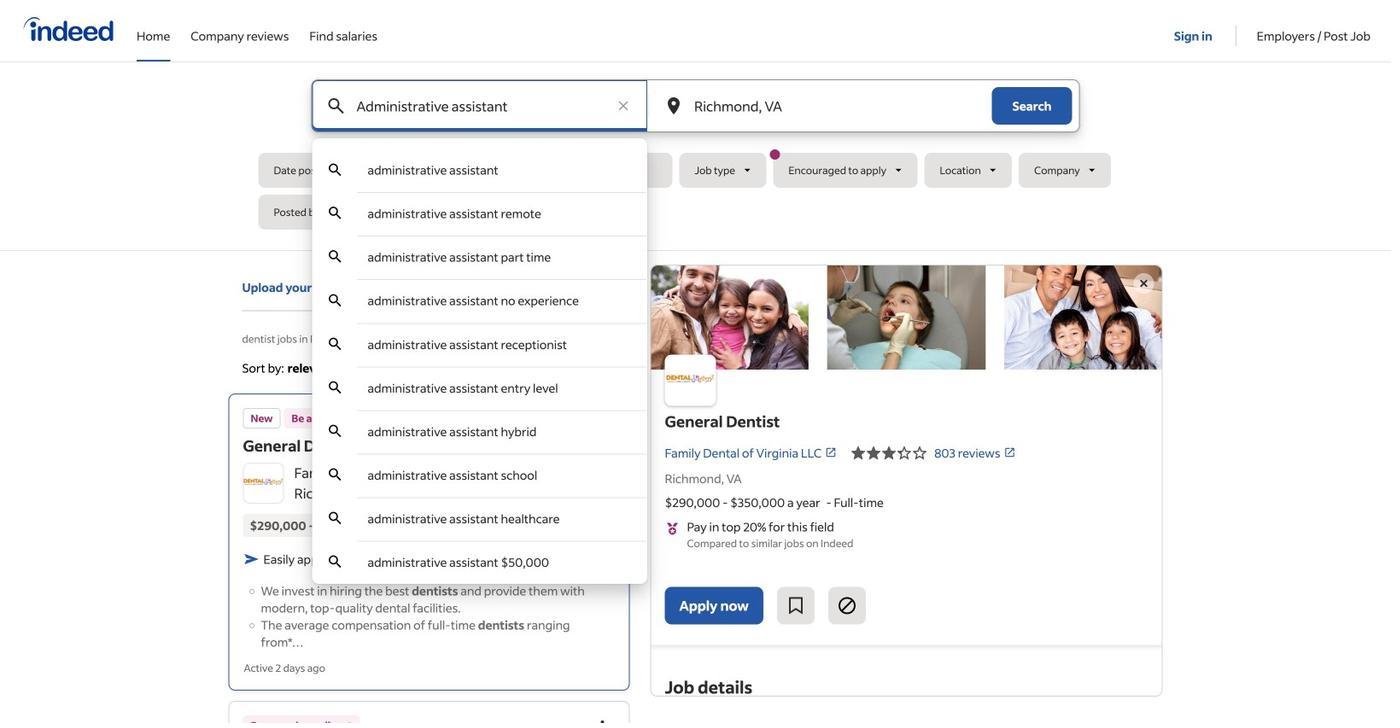 Task type: vqa. For each thing, say whether or not it's contained in the screenshot.
the 3.2 out of 5 stars. Link to 803 reviews company ratings (opens in a new tab) IMAGE
yes



Task type: locate. For each thing, give the bounding box(es) containing it.
clear what input image
[[615, 97, 632, 114]]

None search field
[[258, 79, 1133, 584]]

help icon image
[[596, 358, 616, 378]]

family dental of virginia llc logo image
[[651, 266, 1162, 370], [665, 355, 716, 406]]

search: Job title, keywords, or company text field
[[353, 80, 606, 132]]

3.2 out of 5 stars image
[[851, 443, 928, 463]]

group
[[584, 402, 621, 440]]

family dental of virginia llc (opens in a new tab) image
[[825, 447, 837, 459]]



Task type: describe. For each thing, give the bounding box(es) containing it.
close job details image
[[1134, 273, 1154, 294]]

search suggestions list box
[[312, 149, 647, 584]]

save this job image
[[786, 596, 806, 616]]

job actions for general dentist is collapsed image
[[592, 718, 613, 723]]

3.2 out of 5 stars. link to 803 reviews company ratings (opens in a new tab) image
[[1004, 447, 1016, 459]]

not interested image
[[837, 596, 857, 616]]

company logo image
[[244, 464, 283, 503]]

Edit location text field
[[691, 80, 958, 132]]



